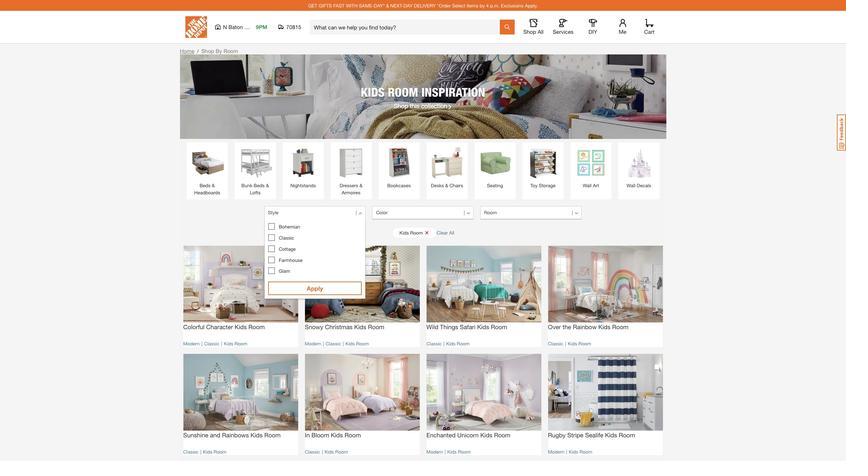 Task type: describe. For each thing, give the bounding box(es) containing it.
home
[[180, 48, 195, 54]]

kids room link for enchanted unicorn kids room
[[448, 449, 471, 455]]

| down colorful
[[202, 341, 203, 346]]

clear all
[[437, 230, 455, 235]]

classic | kids room for the
[[549, 341, 592, 346]]

delivery
[[414, 3, 436, 8]]

kids inside "link"
[[355, 323, 367, 331]]

| down the
[[566, 341, 567, 346]]

dressers & armoires image
[[334, 146, 369, 180]]

seating link
[[478, 146, 513, 189]]

and
[[210, 431, 220, 439]]

shop this collection link
[[394, 101, 453, 110]]

nightstands
[[291, 183, 316, 188]]

p.m.
[[491, 3, 500, 8]]

modern down snowy
[[305, 341, 322, 346]]

kids room
[[400, 230, 423, 235]]

character
[[206, 323, 233, 331]]

in
[[305, 431, 310, 439]]

classic link for sunshine and rainbows kids room
[[183, 449, 199, 455]]

over the rainbow kids room link
[[549, 322, 663, 337]]

style
[[268, 210, 279, 215]]

kids room link for over the rainbow kids room
[[568, 341, 592, 346]]

classic | kids room for things
[[427, 341, 470, 346]]

gifts
[[319, 3, 332, 8]]

bohemian
[[279, 224, 300, 230]]

classic link for over the rainbow kids room
[[549, 341, 564, 346]]

cottage
[[279, 246, 296, 252]]

diy button
[[583, 19, 604, 35]]

rainbows
[[222, 431, 249, 439]]

kids room link for wild things safari kids room
[[447, 341, 470, 346]]

| down character
[[221, 341, 222, 346]]

modern | classic | kids room for character
[[183, 341, 247, 346]]

toy storage link
[[526, 146, 561, 189]]

by
[[216, 48, 222, 54]]

bloom
[[312, 431, 329, 439]]

classic down wild
[[427, 341, 442, 346]]

same-
[[359, 3, 374, 8]]

inspiration
[[422, 85, 486, 99]]

snowy christmas kids room
[[305, 323, 385, 331]]

classic link for in bloom kids room
[[305, 449, 320, 455]]

beds & headboards image
[[190, 146, 225, 180]]

toy storage
[[531, 183, 556, 188]]

classic down sunshine
[[183, 449, 199, 455]]

clear
[[437, 230, 448, 235]]

toy
[[531, 183, 538, 188]]

chairs
[[450, 183, 464, 188]]

non lazy image image
[[180, 54, 667, 139]]

wall decals link
[[622, 146, 657, 189]]

snowy
[[305, 323, 324, 331]]

enchanted
[[427, 431, 456, 439]]

dressers & armoires link
[[334, 146, 369, 196]]

kids room link for rugby stripe sealife kids room
[[569, 449, 593, 455]]

| down rugby stripe sealife kids room
[[567, 449, 568, 455]]

4
[[487, 3, 489, 8]]

1 vertical spatial shop
[[202, 48, 214, 54]]

kids room link for in bloom kids room
[[325, 449, 348, 455]]

stretchy image image for christmas
[[305, 246, 420, 322]]

stretchy image image for and
[[183, 354, 298, 431]]

fast
[[334, 3, 345, 8]]

n baton rouge
[[223, 24, 260, 30]]

clear all button
[[437, 227, 455, 239]]

modern link for rugby stripe sealife kids room
[[549, 449, 565, 455]]

wall for wall art
[[583, 183, 592, 188]]

rugby
[[549, 431, 566, 439]]

wild things safari kids room
[[427, 323, 508, 331]]

sunshine and rainbows kids room
[[183, 431, 281, 439]]

classic down character
[[204, 341, 220, 346]]

the
[[563, 323, 572, 331]]

lofts
[[250, 190, 261, 195]]

day*
[[374, 3, 385, 8]]

modern | classic | kids room for christmas
[[305, 341, 369, 346]]

shop for shop this collection
[[394, 102, 408, 109]]

modern down colorful
[[183, 341, 200, 346]]

classic | kids room for bloom
[[305, 449, 348, 455]]

seating image
[[478, 146, 513, 180]]

modern down enchanted
[[427, 449, 443, 455]]

wall decals
[[627, 183, 652, 188]]

stretchy image image for stripe
[[549, 354, 663, 431]]

stretchy image image for things
[[427, 246, 542, 322]]

exclusions
[[501, 3, 524, 8]]

sunshine and rainbows kids room link
[[183, 431, 298, 445]]

services
[[553, 28, 574, 35]]

me button
[[612, 19, 634, 35]]

& for beds & headboards
[[212, 183, 215, 188]]

beds & headboards link
[[190, 146, 225, 196]]

over
[[549, 323, 561, 331]]

kids room link for sunshine and rainbows kids room
[[203, 449, 227, 455]]

modern link for enchanted unicorn kids room
[[427, 449, 443, 455]]

this
[[410, 102, 420, 109]]

farmhouse
[[279, 257, 303, 263]]

rainbow
[[573, 323, 597, 331]]

classic down in
[[305, 449, 320, 455]]

shop this collection
[[394, 102, 448, 109]]

over the rainbow kids room
[[549, 323, 629, 331]]

baton
[[229, 24, 243, 30]]

services button
[[553, 19, 575, 35]]

color
[[376, 210, 388, 215]]

70815
[[287, 24, 302, 30]]

christmas
[[325, 323, 353, 331]]

sunshine
[[183, 431, 209, 439]]

headboards
[[194, 190, 220, 195]]

get
[[308, 3, 318, 8]]

| down snowy christmas kids room
[[343, 341, 344, 346]]

modern | kids room for enchanted
[[427, 449, 471, 455]]

rugby stripe sealife kids room
[[549, 431, 636, 439]]

& right the day*
[[386, 3, 389, 8]]

apply
[[307, 285, 323, 292]]

things
[[440, 323, 459, 331]]

apply button
[[268, 282, 362, 295]]

bookcases
[[388, 183, 411, 188]]

| down snowy
[[323, 341, 324, 346]]

wall for wall decals
[[627, 183, 636, 188]]

art
[[593, 183, 600, 188]]



Task type: locate. For each thing, give the bounding box(es) containing it.
modern link for snowy christmas kids room
[[305, 341, 322, 346]]

wall art image
[[574, 146, 609, 180]]

&
[[386, 3, 389, 8], [212, 183, 215, 188], [266, 183, 269, 188], [360, 183, 363, 188], [446, 183, 449, 188]]

| down things
[[444, 341, 445, 346]]

classic link down sunshine
[[183, 449, 199, 455]]

all inside button
[[538, 28, 544, 35]]

n
[[223, 24, 227, 30]]

wild things safari kids room link
[[427, 322, 542, 337]]

| down sunshine
[[200, 449, 201, 455]]

wall
[[583, 183, 592, 188], [627, 183, 636, 188]]

& right bunk
[[266, 183, 269, 188]]

in bloom kids room link
[[305, 431, 420, 445]]

bookcases image
[[382, 146, 417, 180]]

classic | kids room down sunshine
[[183, 449, 227, 455]]

2 beds from the left
[[254, 183, 265, 188]]

1 horizontal spatial beds
[[254, 183, 265, 188]]

classic link down character
[[204, 341, 220, 346]]

kids room link down and
[[203, 449, 227, 455]]

0 horizontal spatial wall
[[583, 183, 592, 188]]

2 wall from the left
[[627, 183, 636, 188]]

& inside bunk beds & lofts
[[266, 183, 269, 188]]

stretchy image image for bloom
[[305, 354, 420, 431]]

stretchy image image for unicorn
[[427, 354, 542, 431]]

modern link down colorful
[[183, 341, 200, 346]]

1 horizontal spatial wall
[[627, 183, 636, 188]]

kids room inspiration
[[361, 85, 486, 99]]

kids
[[361, 85, 385, 99], [400, 230, 409, 235], [235, 323, 247, 331], [355, 323, 367, 331], [478, 323, 490, 331], [599, 323, 611, 331], [224, 341, 233, 346], [346, 341, 355, 346], [447, 341, 456, 346], [568, 341, 578, 346], [251, 431, 263, 439], [331, 431, 343, 439], [481, 431, 493, 439], [606, 431, 618, 439], [203, 449, 213, 455], [325, 449, 334, 455], [448, 449, 457, 455], [569, 449, 579, 455]]

bunk beds & lofts link
[[238, 146, 273, 196]]

beds & headboards
[[194, 183, 220, 195]]

safari
[[460, 323, 476, 331]]

shop inside button
[[524, 28, 537, 35]]

glam
[[279, 268, 290, 274]]

rugby stripe sealife kids room link
[[549, 431, 663, 445]]

enchanted unicorn kids room link
[[427, 431, 542, 445]]

wall left decals
[[627, 183, 636, 188]]

0 horizontal spatial modern | kids room
[[427, 449, 471, 455]]

classic | kids room down 'bloom'
[[305, 449, 348, 455]]

shop right /
[[202, 48, 214, 54]]

& inside beds & headboards
[[212, 183, 215, 188]]

shop down "apply."
[[524, 28, 537, 35]]

nightstands image
[[286, 146, 321, 180]]

shop all
[[524, 28, 544, 35]]

kids room link down the snowy christmas kids room "link"
[[346, 341, 369, 346]]

1 vertical spatial all
[[450, 230, 455, 235]]

& up "headboards"
[[212, 183, 215, 188]]

room button
[[481, 206, 582, 220]]

modern link down enchanted
[[427, 449, 443, 455]]

1 horizontal spatial modern | kids room
[[549, 449, 593, 455]]

kids room link down colorful character kids room link
[[224, 341, 247, 346]]

beds up "headboards"
[[200, 183, 211, 188]]

modern | classic | kids room down christmas
[[305, 341, 369, 346]]

shop
[[524, 28, 537, 35], [202, 48, 214, 54], [394, 102, 408, 109]]

0 vertical spatial shop
[[524, 28, 537, 35]]

& right desks
[[446, 183, 449, 188]]

2 horizontal spatial shop
[[524, 28, 537, 35]]

color button
[[373, 206, 474, 220]]

& for desks & chairs
[[446, 183, 449, 188]]

armoires
[[342, 190, 361, 195]]

2 modern | kids room from the left
[[549, 449, 593, 455]]

wall art link
[[574, 146, 609, 189]]

sealife
[[586, 431, 604, 439]]

all left services
[[538, 28, 544, 35]]

classic | kids room down the
[[549, 341, 592, 346]]

modern | kids room for rugby
[[549, 449, 593, 455]]

diy
[[589, 28, 598, 35]]

day
[[404, 3, 413, 8]]

select
[[453, 3, 466, 8]]

classic link down christmas
[[326, 341, 341, 346]]

| down 'bloom'
[[322, 449, 323, 455]]

classic link down over
[[549, 341, 564, 346]]

| down enchanted
[[445, 449, 446, 455]]

beds inside bunk beds & lofts
[[254, 183, 265, 188]]

collection
[[422, 102, 448, 109]]

0 vertical spatial all
[[538, 28, 544, 35]]

0 horizontal spatial beds
[[200, 183, 211, 188]]

wall decals image
[[622, 146, 657, 180]]

nightstands link
[[286, 146, 321, 189]]

classic | kids room for and
[[183, 449, 227, 455]]

me
[[619, 28, 627, 35]]

0 horizontal spatial all
[[450, 230, 455, 235]]

modern | kids room
[[427, 449, 471, 455], [549, 449, 593, 455]]

the home depot logo image
[[185, 16, 207, 38]]

all for shop all
[[538, 28, 544, 35]]

with
[[346, 3, 358, 8]]

modern | classic | kids room
[[183, 341, 247, 346], [305, 341, 369, 346]]

classic link
[[204, 341, 220, 346], [326, 341, 341, 346], [427, 341, 442, 346], [549, 341, 564, 346], [183, 449, 199, 455], [305, 449, 320, 455]]

stripe
[[568, 431, 584, 439]]

1 horizontal spatial shop
[[394, 102, 408, 109]]

stretchy image image
[[183, 246, 298, 322], [305, 246, 420, 322], [427, 246, 542, 322], [549, 246, 663, 322], [183, 354, 298, 431], [305, 354, 420, 431], [427, 354, 542, 431], [549, 354, 663, 431]]

colorful character kids room
[[183, 323, 265, 331]]

shop for shop all
[[524, 28, 537, 35]]

kids room link down in bloom kids room
[[325, 449, 348, 455]]

& for dressers & armoires
[[360, 183, 363, 188]]

classic link for wild things safari kids room
[[427, 341, 442, 346]]

2 vertical spatial shop
[[394, 102, 408, 109]]

kids room link
[[224, 341, 247, 346], [346, 341, 369, 346], [447, 341, 470, 346], [568, 341, 592, 346], [203, 449, 227, 455], [325, 449, 348, 455], [448, 449, 471, 455], [569, 449, 593, 455]]

all right clear
[[450, 230, 455, 235]]

all for clear all
[[450, 230, 455, 235]]

beds inside beds & headboards
[[200, 183, 211, 188]]

shop left this
[[394, 102, 408, 109]]

classic down over
[[549, 341, 564, 346]]

dressers
[[340, 183, 359, 188]]

classic link down wild
[[427, 341, 442, 346]]

kids room link down things
[[447, 341, 470, 346]]

1 horizontal spatial modern | classic | kids room
[[305, 341, 369, 346]]

modern down rugby
[[549, 449, 565, 455]]

classic down christmas
[[326, 341, 341, 346]]

storage
[[539, 183, 556, 188]]

classic | kids room down things
[[427, 341, 470, 346]]

What can we help you find today? search field
[[314, 20, 500, 34]]

colorful character kids room link
[[183, 322, 298, 337]]

home / shop by room
[[180, 48, 238, 54]]

2 modern | classic | kids room from the left
[[305, 341, 369, 346]]

beds
[[200, 183, 211, 188], [254, 183, 265, 188]]

all
[[538, 28, 544, 35], [450, 230, 455, 235]]

rouge
[[245, 24, 260, 30]]

room
[[224, 48, 238, 54], [388, 85, 419, 99], [485, 210, 497, 215], [411, 230, 423, 235], [249, 323, 265, 331], [368, 323, 385, 331], [491, 323, 508, 331], [613, 323, 629, 331], [235, 341, 247, 346], [356, 341, 369, 346], [457, 341, 470, 346], [579, 341, 592, 346], [265, 431, 281, 439], [345, 431, 361, 439], [495, 431, 511, 439], [619, 431, 636, 439], [214, 449, 227, 455], [336, 449, 348, 455], [458, 449, 471, 455], [580, 449, 593, 455]]

get gifts fast with same-day* & next-day delivery *order select items by 4 p.m. exclusions apply.
[[308, 3, 538, 8]]

cart
[[645, 28, 655, 35]]

by
[[480, 3, 485, 8]]

kids room button
[[393, 228, 436, 238]]

bunk beds & lofts
[[242, 183, 269, 195]]

classic up cottage at the bottom of page
[[279, 235, 294, 241]]

/
[[197, 48, 199, 54]]

modern | kids room down stripe
[[549, 449, 593, 455]]

feedback link image
[[838, 114, 847, 151]]

70815 button
[[278, 24, 302, 30]]

1 modern | classic | kids room from the left
[[183, 341, 247, 346]]

shop inside 'link'
[[394, 102, 408, 109]]

1 beds from the left
[[200, 183, 211, 188]]

bunk beds & lofts image
[[238, 146, 273, 180]]

apply.
[[525, 3, 538, 8]]

all inside button
[[450, 230, 455, 235]]

modern link for colorful character kids room
[[183, 341, 200, 346]]

enchanted unicorn kids room
[[427, 431, 511, 439]]

bookcases link
[[382, 146, 417, 189]]

shop all button
[[523, 19, 545, 35]]

0 horizontal spatial shop
[[202, 48, 214, 54]]

kids room link down rainbow
[[568, 341, 592, 346]]

kids room link down stripe
[[569, 449, 593, 455]]

desks
[[431, 183, 444, 188]]

desks & chairs
[[431, 183, 464, 188]]

desks & chairs image
[[430, 146, 465, 180]]

bunk
[[242, 183, 253, 188]]

modern link down rugby
[[549, 449, 565, 455]]

1 modern | kids room from the left
[[427, 449, 471, 455]]

colorful
[[183, 323, 205, 331]]

& right dressers
[[360, 183, 363, 188]]

wall left art
[[583, 183, 592, 188]]

items
[[467, 3, 479, 8]]

wild
[[427, 323, 439, 331]]

modern link down snowy
[[305, 341, 322, 346]]

1 horizontal spatial all
[[538, 28, 544, 35]]

toy storage image
[[526, 146, 561, 180]]

stretchy image image for character
[[183, 246, 298, 322]]

kids inside button
[[400, 230, 409, 235]]

unicorn
[[458, 431, 479, 439]]

classic link down in
[[305, 449, 320, 455]]

modern | classic | kids room down character
[[183, 341, 247, 346]]

kids room link down unicorn
[[448, 449, 471, 455]]

& inside dressers & armoires
[[360, 183, 363, 188]]

beds up lofts
[[254, 183, 265, 188]]

0 horizontal spatial modern | classic | kids room
[[183, 341, 247, 346]]

dressers & armoires
[[340, 183, 363, 195]]

desks & chairs link
[[430, 146, 465, 189]]

modern | kids room down enchanted
[[427, 449, 471, 455]]

snowy christmas kids room link
[[305, 322, 420, 337]]

stretchy image image for the
[[549, 246, 663, 322]]

room inside "link"
[[368, 323, 385, 331]]

1 wall from the left
[[583, 183, 592, 188]]



Task type: vqa. For each thing, say whether or not it's contained in the screenshot.
Bunk Beds & Lofts image
yes



